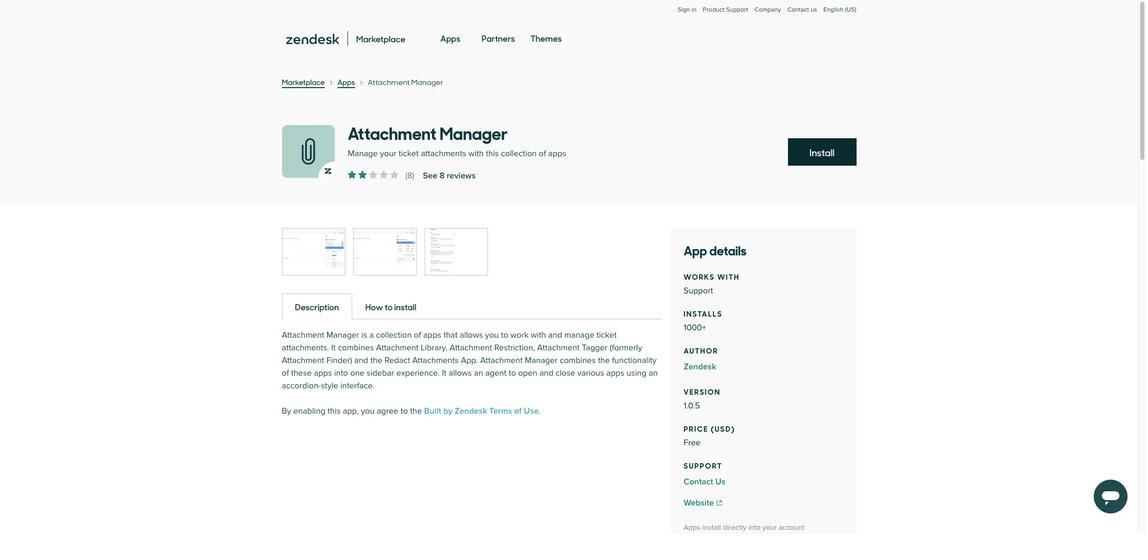 Task type: vqa. For each thing, say whether or not it's contained in the screenshot.


Task type: locate. For each thing, give the bounding box(es) containing it.
0 vertical spatial this
[[486, 148, 499, 159]]

support inside global-navigation-secondary element
[[726, 6, 749, 14]]

manager inside attachment manager manage your ticket attachments with this collection of apps
[[440, 120, 508, 145]]

this left the app,
[[328, 406, 341, 417]]

1 horizontal spatial an
[[649, 368, 658, 379]]

library,
[[421, 343, 448, 354]]

0 vertical spatial ticket
[[399, 148, 419, 159]]

1 horizontal spatial preview image of app image
[[354, 229, 416, 275]]

tab list containing description
[[282, 293, 662, 320]]

1 vertical spatial collection
[[376, 330, 412, 341]]

collection inside attachment manager manage your ticket attachments with this collection of apps
[[501, 148, 537, 159]]

install left directly
[[703, 524, 721, 533]]

description
[[295, 301, 339, 313]]

zendesk down author
[[684, 362, 717, 373]]

1 8 from the left
[[408, 171, 413, 181]]

with up reviews
[[469, 148, 484, 159]]

with
[[469, 148, 484, 159], [718, 271, 740, 282], [531, 330, 546, 341]]

support right product
[[726, 6, 749, 14]]

apps link
[[441, 23, 461, 54], [338, 77, 355, 88]]

0 horizontal spatial apps link
[[338, 77, 355, 88]]

contact for contact us
[[684, 477, 714, 488]]

an right the "using"
[[649, 368, 658, 379]]

1 horizontal spatial 8
[[440, 171, 445, 181]]

product support link
[[703, 6, 749, 14]]

0 horizontal spatial with
[[469, 148, 484, 159]]

combines down is
[[338, 343, 374, 354]]

0 vertical spatial install
[[394, 301, 417, 313]]

0 horizontal spatial into
[[334, 368, 348, 379]]

to right agree
[[401, 406, 408, 417]]

the up sidebar
[[371, 356, 383, 366]]

various
[[578, 368, 604, 379]]

2 preview image of app image from the left
[[354, 229, 416, 275]]

0 horizontal spatial an
[[474, 368, 483, 379]]

built
[[424, 406, 441, 417]]

an down app.
[[474, 368, 483, 379]]

into right directly
[[749, 524, 761, 533]]

1 vertical spatial apps
[[338, 77, 355, 87]]

1 vertical spatial contact
[[684, 477, 714, 488]]

attachments.
[[282, 343, 329, 354]]

it up "finder)"
[[331, 343, 336, 354]]

it down 'attachments'
[[442, 368, 447, 379]]

preview image of app image
[[282, 229, 345, 275], [354, 229, 416, 275], [425, 229, 487, 275]]

combines up close
[[560, 356, 596, 366]]

8 for )
[[408, 171, 413, 181]]

1 vertical spatial allows
[[449, 368, 472, 379]]

a
[[370, 330, 374, 341]]

0 horizontal spatial preview image of app image
[[282, 229, 345, 275]]

1 an from the left
[[474, 368, 483, 379]]

0 vertical spatial zendesk
[[684, 362, 717, 373]]

manager for attachment manager manage your ticket attachments with this collection of apps
[[440, 120, 508, 145]]

0 vertical spatial your
[[380, 148, 397, 159]]

see 8 reviews
[[423, 171, 476, 181]]

app,
[[343, 406, 359, 417]]

0 horizontal spatial ticket
[[399, 148, 419, 159]]

works
[[684, 271, 715, 282]]

allows down app.
[[449, 368, 472, 379]]

agree
[[377, 406, 399, 417]]

to right how
[[385, 301, 393, 313]]

star fill image
[[348, 171, 356, 179], [359, 171, 367, 179], [369, 171, 378, 179], [380, 171, 388, 179]]

apps link left the 'partners' link
[[441, 23, 461, 54]]

company
[[755, 6, 781, 14]]

0 horizontal spatial collection
[[376, 330, 412, 341]]

2 8 from the left
[[440, 171, 445, 181]]

0 horizontal spatial apps
[[338, 77, 355, 87]]

english
[[824, 6, 844, 14]]

1 horizontal spatial it
[[442, 368, 447, 379]]

contact us link
[[684, 476, 844, 489]]

1 horizontal spatial with
[[531, 330, 546, 341]]

product support
[[703, 6, 749, 14]]

8 inside see 8 reviews link
[[440, 171, 445, 181]]

1 horizontal spatial combines
[[560, 356, 596, 366]]

you up restriction,
[[485, 330, 499, 341]]

0 vertical spatial contact
[[788, 6, 809, 14]]

that
[[444, 330, 458, 341]]

0 horizontal spatial 8
[[408, 171, 413, 181]]

your
[[380, 148, 397, 159], [763, 524, 777, 533]]

this inside attachment manager manage your ticket attachments with this collection of apps
[[486, 148, 499, 159]]

2 vertical spatial and
[[540, 368, 554, 379]]

0 horizontal spatial you
[[361, 406, 375, 417]]

0 horizontal spatial install
[[394, 301, 417, 313]]

into down "finder)"
[[334, 368, 348, 379]]

into
[[334, 368, 348, 379], [749, 524, 761, 533]]

enabling
[[294, 406, 326, 417]]

0 vertical spatial collection
[[501, 148, 537, 159]]

install right how
[[394, 301, 417, 313]]

sign
[[678, 6, 690, 14]]

1 horizontal spatial contact
[[788, 6, 809, 14]]

0 vertical spatial apps link
[[441, 23, 461, 54]]

star fill image
[[390, 171, 399, 179]]

with inside attachment manager manage your ticket attachments with this collection of apps
[[469, 148, 484, 159]]

collection inside attachment manager is a collection of apps that allows you to work with and manage ticket attachments. it combines attachment library, attachment restriction, attachment tagger (formerly attachment finder) and the redact attachments app. attachment manager combines the functionality of these apps into one sidebar experience. it allows an agent to open and close various apps using an accordion-style interface.
[[376, 330, 412, 341]]

( 8 )
[[406, 171, 415, 181]]

1 vertical spatial it
[[442, 368, 447, 379]]

apps
[[549, 148, 567, 159], [423, 330, 442, 341], [314, 368, 332, 379], [607, 368, 625, 379]]

0 horizontal spatial the
[[371, 356, 383, 366]]

version
[[684, 386, 721, 397]]

2 star fill image from the left
[[359, 171, 367, 179]]

ticket up tagger at the bottom right of page
[[597, 330, 617, 341]]

apps
[[441, 32, 461, 44], [338, 77, 355, 87], [684, 524, 701, 533]]

0 horizontal spatial it
[[331, 343, 336, 354]]

marketplace
[[282, 77, 325, 87]]

support up contact us at bottom right
[[684, 460, 723, 471]]

1 horizontal spatial ticket
[[597, 330, 617, 341]]

app details
[[684, 240, 747, 259]]

0 vertical spatial it
[[331, 343, 336, 354]]

1 vertical spatial zendesk
[[455, 406, 487, 417]]

and right open
[[540, 368, 554, 379]]

the down tagger at the bottom right of page
[[598, 356, 610, 366]]

apps down website
[[684, 524, 701, 533]]

attachment
[[368, 77, 410, 87], [348, 120, 437, 145], [282, 330, 324, 341], [376, 343, 419, 354], [450, 343, 492, 354], [537, 343, 580, 354], [282, 356, 324, 366], [480, 356, 523, 366]]

allows right that
[[460, 330, 483, 341]]

0 vertical spatial you
[[485, 330, 499, 341]]

ticket inside attachment manager is a collection of apps that allows you to work with and manage ticket attachments. it combines attachment library, attachment restriction, attachment tagger (formerly attachment finder) and the redact attachments app. attachment manager combines the functionality of these apps into one sidebar experience. it allows an agent to open and close various apps using an accordion-style interface.
[[597, 330, 617, 341]]

support inside works with support
[[684, 286, 713, 296]]

apps left partners
[[441, 32, 461, 44]]

1 vertical spatial with
[[718, 271, 740, 282]]

2 vertical spatial apps
[[684, 524, 701, 533]]

contact inside global-navigation-secondary element
[[788, 6, 809, 14]]

(us)
[[846, 6, 857, 14]]

your left account
[[763, 524, 777, 533]]

and up one
[[354, 356, 368, 366]]

0 vertical spatial into
[[334, 368, 348, 379]]

install
[[394, 301, 417, 313], [703, 524, 721, 533]]

1 preview image of app image from the left
[[282, 229, 345, 275]]

with inside works with support
[[718, 271, 740, 282]]

1 horizontal spatial you
[[485, 330, 499, 341]]

ticket up "( 8 )" on the top left of page
[[399, 148, 419, 159]]

1 horizontal spatial apps link
[[441, 23, 461, 54]]

into inside attachment manager is a collection of apps that allows you to work with and manage ticket attachments. it combines attachment library, attachment restriction, attachment tagger (formerly attachment finder) and the redact attachments app. attachment manager combines the functionality of these apps into one sidebar experience. it allows an agent to open and close various apps using an accordion-style interface.
[[334, 368, 348, 379]]

2 vertical spatial with
[[531, 330, 546, 341]]

apps link right marketplace link
[[338, 77, 355, 88]]

1 vertical spatial into
[[749, 524, 761, 533]]

manage
[[565, 330, 595, 341]]

allows
[[460, 330, 483, 341], [449, 368, 472, 379]]

support
[[726, 6, 749, 14], [684, 286, 713, 296], [684, 460, 723, 471]]

attachment inside attachment manager manage your ticket attachments with this collection of apps
[[348, 120, 437, 145]]

2 horizontal spatial apps
[[684, 524, 701, 533]]

installs 1000+
[[684, 308, 723, 333]]

support down works
[[684, 286, 713, 296]]

you inside attachment manager is a collection of apps that allows you to work with and manage ticket attachments. it combines attachment library, attachment restriction, attachment tagger (formerly attachment finder) and the redact attachments app. attachment manager combines the functionality of these apps into one sidebar experience. it allows an agent to open and close various apps using an accordion-style interface.
[[485, 330, 499, 341]]

1 horizontal spatial this
[[486, 148, 499, 159]]

the left built
[[410, 406, 422, 417]]

use
[[524, 406, 539, 417]]

1 vertical spatial ticket
[[597, 330, 617, 341]]

and left manage
[[549, 330, 563, 341]]

1 horizontal spatial collection
[[501, 148, 537, 159]]

0 vertical spatial apps
[[441, 32, 461, 44]]

with down details
[[718, 271, 740, 282]]

tab list
[[282, 293, 662, 320]]

0 vertical spatial with
[[469, 148, 484, 159]]

contact left us
[[788, 6, 809, 14]]

manager
[[411, 77, 444, 87], [440, 120, 508, 145], [327, 330, 359, 341], [525, 356, 558, 366]]

see 8 reviews link
[[423, 170, 476, 182]]

ticket
[[399, 148, 419, 159], [597, 330, 617, 341]]

us
[[716, 477, 726, 488]]

1 vertical spatial support
[[684, 286, 713, 296]]

to left open
[[509, 368, 516, 379]]

collection
[[501, 148, 537, 159], [376, 330, 412, 341]]

1 vertical spatial this
[[328, 406, 341, 417]]

this
[[486, 148, 499, 159], [328, 406, 341, 417]]

english (us)
[[824, 6, 857, 14]]

contact us
[[684, 477, 726, 488]]

0 horizontal spatial zendesk
[[455, 406, 487, 417]]

0 vertical spatial support
[[726, 6, 749, 14]]

attachments
[[421, 148, 467, 159]]

you
[[485, 330, 499, 341], [361, 406, 375, 417]]

0 horizontal spatial your
[[380, 148, 397, 159]]

1 vertical spatial your
[[763, 524, 777, 533]]

8
[[408, 171, 413, 181], [440, 171, 445, 181]]

2 horizontal spatial with
[[718, 271, 740, 282]]

experience.
[[397, 368, 440, 379]]

8 right star fill image
[[408, 171, 413, 181]]

contact up website
[[684, 477, 714, 488]]

the
[[371, 356, 383, 366], [598, 356, 610, 366], [410, 406, 422, 417]]

1 horizontal spatial apps
[[441, 32, 461, 44]]

0 vertical spatial combines
[[338, 343, 374, 354]]

tagger
[[582, 343, 608, 354]]

1 horizontal spatial install
[[703, 524, 721, 533]]

2 horizontal spatial preview image of app image
[[425, 229, 487, 275]]

with right work at the bottom
[[531, 330, 546, 341]]

1 vertical spatial install
[[703, 524, 721, 533]]

to
[[385, 301, 393, 313], [501, 330, 509, 341], [509, 368, 516, 379], [401, 406, 408, 417]]

your up star fill image
[[380, 148, 397, 159]]

1 horizontal spatial zendesk
[[684, 362, 717, 373]]

an
[[474, 368, 483, 379], [649, 368, 658, 379]]

you right the app,
[[361, 406, 375, 417]]

0 horizontal spatial contact
[[684, 477, 714, 488]]

contact
[[788, 6, 809, 14], [684, 477, 714, 488]]

zendesk right by
[[455, 406, 487, 417]]

8 right "see"
[[440, 171, 445, 181]]

2 an from the left
[[649, 368, 658, 379]]

apps right marketplace
[[338, 77, 355, 87]]

1 horizontal spatial your
[[763, 524, 777, 533]]

of
[[539, 148, 546, 159], [414, 330, 421, 341], [282, 368, 289, 379], [514, 406, 522, 417]]

1 vertical spatial combines
[[560, 356, 596, 366]]

this right attachments
[[486, 148, 499, 159]]

1 horizontal spatial the
[[410, 406, 422, 417]]

and
[[549, 330, 563, 341], [354, 356, 368, 366], [540, 368, 554, 379]]



Task type: describe. For each thing, give the bounding box(es) containing it.
details
[[710, 240, 747, 259]]

by enabling this app, you agree to the built by zendesk terms of use .
[[282, 406, 541, 417]]

restriction,
[[495, 343, 535, 354]]

zendesk link
[[684, 361, 844, 374]]

us
[[811, 6, 818, 14]]

reviews
[[447, 171, 476, 181]]

author
[[684, 345, 719, 356]]

install
[[810, 146, 835, 159]]

one
[[350, 368, 365, 379]]

website link
[[684, 497, 844, 510]]

sidebar
[[367, 368, 394, 379]]

partners link
[[482, 23, 515, 54]]

1 horizontal spatial into
[[749, 524, 761, 533]]

how to install
[[366, 301, 417, 313]]

contact us
[[788, 6, 818, 14]]

attachment manager
[[368, 77, 444, 87]]

2 horizontal spatial the
[[598, 356, 610, 366]]

terms
[[490, 406, 512, 417]]

zendesk image
[[286, 34, 339, 44]]

3 preview image of app image from the left
[[425, 229, 487, 275]]

interface.
[[341, 381, 375, 392]]

work
[[511, 330, 529, 341]]

version 1.0.5
[[684, 386, 721, 412]]

your inside attachment manager manage your ticket attachments with this collection of apps
[[380, 148, 397, 159]]

of inside attachment manager manage your ticket attachments with this collection of apps
[[539, 148, 546, 159]]

1.0.5
[[684, 401, 700, 412]]

by
[[282, 406, 291, 417]]

installs
[[684, 308, 723, 319]]

using
[[627, 368, 647, 379]]

themes link
[[531, 23, 562, 54]]

manager for attachment manager is a collection of apps that allows you to work with and manage ticket attachments. it combines attachment library, attachment restriction, attachment tagger (formerly attachment finder) and the redact attachments app. attachment manager combines the functionality of these apps into one sidebar experience. it allows an agent to open and close various apps using an accordion-style interface.
[[327, 330, 359, 341]]

style
[[321, 381, 338, 392]]

sign in link
[[678, 6, 697, 14]]

manager for attachment manager
[[411, 77, 444, 87]]

install button
[[788, 138, 857, 166]]

1 star fill image from the left
[[348, 171, 356, 179]]

app
[[684, 240, 707, 259]]

functionality
[[612, 356, 657, 366]]

works with support
[[684, 271, 740, 296]]

finder)
[[327, 356, 352, 366]]

partners
[[482, 32, 515, 44]]

1 vertical spatial and
[[354, 356, 368, 366]]

(usd)
[[711, 423, 736, 434]]

attachments
[[413, 356, 459, 366]]

themes
[[531, 32, 562, 44]]

(
[[406, 171, 408, 181]]

built by zendesk terms of use link
[[424, 406, 539, 417]]

0 vertical spatial and
[[549, 330, 563, 341]]

directly
[[723, 524, 747, 533]]

global-navigation-secondary element
[[282, 0, 857, 24]]

redact
[[385, 356, 410, 366]]

open
[[518, 368, 538, 379]]

contact for contact us
[[788, 6, 809, 14]]

account
[[779, 524, 805, 533]]

price (usd) free
[[684, 423, 736, 449]]

attachment manager manage your ticket attachments with this collection of apps
[[348, 120, 567, 159]]

apps inside attachment manager manage your ticket attachments with this collection of apps
[[549, 148, 567, 159]]

see
[[423, 171, 438, 181]]

contact us link
[[788, 6, 818, 14]]

2 vertical spatial support
[[684, 460, 723, 471]]

1 vertical spatial apps link
[[338, 77, 355, 88]]

1000+
[[684, 323, 707, 333]]

0 horizontal spatial this
[[328, 406, 341, 417]]

product
[[703, 6, 725, 14]]

close
[[556, 368, 576, 379]]

ticket inside attachment manager manage your ticket attachments with this collection of apps
[[399, 148, 419, 159]]

company link
[[755, 6, 781, 24]]

attachment manager is a collection of apps that allows you to work with and manage ticket attachments. it combines attachment library, attachment restriction, attachment tagger (formerly attachment finder) and the redact attachments app. attachment manager combines the functionality of these apps into one sidebar experience. it allows an agent to open and close various apps using an accordion-style interface.
[[282, 330, 658, 392]]

by
[[444, 406, 453, 417]]

website
[[684, 498, 714, 509]]

)
[[413, 171, 415, 181]]

manage
[[348, 148, 378, 159]]

english (us) link
[[824, 6, 857, 24]]

apps install directly into your account
[[684, 524, 805, 533]]

agent
[[486, 368, 507, 379]]

how
[[366, 301, 383, 313]]

0 horizontal spatial combines
[[338, 343, 374, 354]]

is
[[362, 330, 367, 341]]

price
[[684, 423, 709, 434]]

sign in
[[678, 6, 697, 14]]

free
[[684, 438, 701, 449]]

marketplace link
[[282, 77, 325, 88]]

these
[[291, 368, 312, 379]]

0 vertical spatial allows
[[460, 330, 483, 341]]

(formerly
[[610, 343, 643, 354]]

3 star fill image from the left
[[369, 171, 378, 179]]

.
[[539, 406, 541, 417]]

4 star fill image from the left
[[380, 171, 388, 179]]

to left work at the bottom
[[501, 330, 509, 341]]

app.
[[461, 356, 478, 366]]

with inside attachment manager is a collection of apps that allows you to work with and manage ticket attachments. it combines attachment library, attachment restriction, attachment tagger (formerly attachment finder) and the redact attachments app. attachment manager combines the functionality of these apps into one sidebar experience. it allows an agent to open and close various apps using an accordion-style interface.
[[531, 330, 546, 341]]

in
[[692, 6, 697, 14]]

zendesk inside 'link'
[[684, 362, 717, 373]]

8 for reviews
[[440, 171, 445, 181]]

1 vertical spatial you
[[361, 406, 375, 417]]

accordion-
[[282, 381, 321, 392]]



